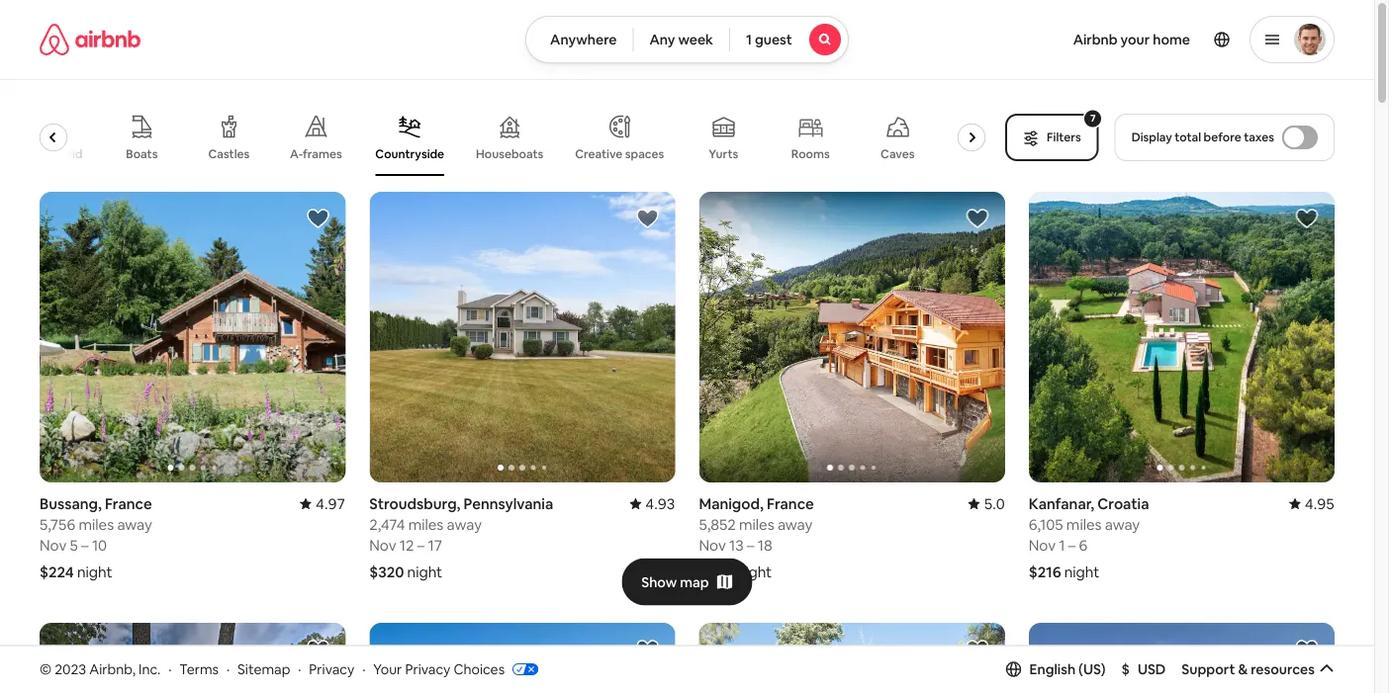 Task type: vqa. For each thing, say whether or not it's contained in the screenshot.
AWAY associated with 2,474 miles away
yes



Task type: describe. For each thing, give the bounding box(es) containing it.
terms link
[[179, 661, 219, 678]]

map
[[680, 574, 709, 591]]

airbnb your home link
[[1061, 19, 1202, 60]]

nov for nov 1 – 6
[[1029, 536, 1056, 555]]

miles for 6
[[1067, 515, 1102, 534]]

creative
[[575, 146, 623, 162]]

anywhere button
[[526, 16, 634, 63]]

resources
[[1251, 661, 1315, 679]]

boats
[[126, 146, 158, 162]]

off-
[[14, 146, 37, 162]]

17
[[428, 536, 442, 555]]

5.0
[[984, 494, 1005, 513]]

anywhere
[[550, 31, 617, 48]]

6,105
[[1029, 515, 1063, 534]]

display total before taxes button
[[1115, 114, 1335, 161]]

caves
[[881, 146, 915, 162]]

1 inside kanfanar, croatia 6,105 miles away nov 1 – 6 $216 night
[[1059, 536, 1065, 555]]

grid
[[60, 146, 82, 162]]

profile element
[[873, 0, 1335, 79]]

english
[[1030, 661, 1076, 679]]

away for 6,105 miles away
[[1105, 515, 1140, 534]]

spaces
[[625, 146, 664, 162]]

4.95 out of 5 average rating image
[[1289, 494, 1335, 513]]

show map button
[[622, 559, 753, 606]]

houseboats
[[476, 146, 544, 162]]

show map
[[641, 574, 709, 591]]

france for manigod, france
[[767, 494, 814, 513]]

countryside
[[375, 146, 444, 162]]

privacy link
[[309, 661, 355, 678]]

home
[[1153, 31, 1190, 48]]

choices
[[454, 661, 505, 678]]

add to wishlist: kanfanar, croatia image
[[1295, 207, 1319, 231]]

13
[[729, 536, 744, 555]]

add to wishlist: tahoe vista, california image
[[966, 638, 989, 662]]

miles for 18
[[739, 515, 774, 534]]

airbnb your home
[[1073, 31, 1190, 48]]

any week
[[650, 31, 713, 48]]

sitemap
[[238, 661, 290, 678]]

the-
[[37, 146, 60, 162]]

support & resources
[[1182, 661, 1315, 679]]

1 · from the left
[[168, 661, 172, 678]]

add to wishlist: saint-jean-d'alcapiès, france image
[[636, 638, 660, 662]]

france for bussang, france
[[105, 494, 152, 513]]

display total before taxes
[[1132, 130, 1275, 145]]

1 privacy from the left
[[309, 661, 355, 678]]

18
[[758, 536, 773, 555]]

10
[[92, 536, 107, 555]]

english (us)
[[1030, 661, 1106, 679]]

bussang, france 5,756 miles away nov 5 – 10 $224 night
[[40, 494, 152, 582]]

creative spaces
[[575, 146, 664, 162]]

5.0 out of 5 average rating image
[[968, 494, 1005, 513]]

privacy inside 'link'
[[405, 661, 451, 678]]

– for 18
[[747, 536, 755, 555]]

night for 10
[[77, 562, 112, 582]]

away for 2,474 miles away
[[447, 515, 482, 534]]

4 · from the left
[[362, 661, 366, 678]]

total
[[1175, 130, 1201, 145]]

$786
[[699, 562, 734, 582]]

nov for nov 12 – 17
[[369, 536, 396, 555]]

usd
[[1138, 661, 1166, 679]]

group containing off-the-grid
[[14, 99, 1013, 176]]

3 · from the left
[[298, 661, 301, 678]]

terms · sitemap · privacy
[[179, 661, 355, 678]]

guest
[[755, 31, 792, 48]]

manigod,
[[699, 494, 764, 513]]

&
[[1238, 661, 1248, 679]]

(us)
[[1079, 661, 1106, 679]]

any
[[650, 31, 675, 48]]

english (us) button
[[1006, 661, 1106, 679]]

stroudsburg, pennsylvania 2,474 miles away nov 12 – 17 $320 night
[[369, 494, 553, 582]]

a-
[[290, 146, 303, 162]]

pennsylvania
[[464, 494, 553, 513]]



Task type: locate. For each thing, give the bounding box(es) containing it.
nov down 5,852
[[699, 536, 726, 555]]

– left 6
[[1069, 536, 1076, 555]]

croatia
[[1098, 494, 1149, 513]]

4 – from the left
[[1069, 536, 1076, 555]]

nov down 6,105 on the right of page
[[1029, 536, 1056, 555]]

away for 5,852 miles away
[[778, 515, 813, 534]]

kanfanar, croatia 6,105 miles away nov 1 – 6 $216 night
[[1029, 494, 1149, 582]]

· left your
[[362, 661, 366, 678]]

night for 17
[[407, 562, 443, 582]]

away inside bussang, france 5,756 miles away nov 5 – 10 $224 night
[[117, 515, 152, 534]]

– inside kanfanar, croatia 6,105 miles away nov 1 – 6 $216 night
[[1069, 536, 1076, 555]]

any week button
[[633, 16, 730, 63]]

miles up 10
[[79, 515, 114, 534]]

3 night from the left
[[737, 562, 772, 582]]

add to wishlist: stroudsburg, pennsylvania image
[[636, 207, 660, 231]]

france up 18
[[767, 494, 814, 513]]

1 guest
[[746, 31, 792, 48]]

kanfanar,
[[1029, 494, 1095, 513]]

nov for nov 5 – 10
[[40, 536, 67, 555]]

away down the croatia
[[1105, 515, 1140, 534]]

taxes
[[1244, 130, 1275, 145]]

$320
[[369, 562, 404, 582]]

2,474
[[369, 515, 405, 534]]

nov inside bussang, france 5,756 miles away nov 5 – 10 $224 night
[[40, 536, 67, 555]]

– for 10
[[81, 536, 89, 555]]

1 vertical spatial 1
[[1059, 536, 1065, 555]]

– inside bussang, france 5,756 miles away nov 5 – 10 $224 night
[[81, 536, 89, 555]]

4.93
[[645, 494, 675, 513]]

1
[[746, 31, 752, 48], [1059, 536, 1065, 555]]

nov left 5
[[40, 536, 67, 555]]

5,852
[[699, 515, 736, 534]]

0 horizontal spatial privacy
[[309, 661, 355, 678]]

2 nov from the left
[[369, 536, 396, 555]]

1 left 6
[[1059, 536, 1065, 555]]

off-the-grid
[[14, 146, 82, 162]]

france inside bussang, france 5,756 miles away nov 5 – 10 $224 night
[[105, 494, 152, 513]]

away
[[117, 515, 152, 534], [447, 515, 482, 534], [778, 515, 813, 534], [1105, 515, 1140, 534]]

3 miles from the left
[[739, 515, 774, 534]]

inc.
[[139, 661, 161, 678]]

rooms
[[792, 146, 830, 162]]

add to wishlist: bussang, france image
[[306, 207, 330, 231]]

stroudsburg,
[[369, 494, 460, 513]]

© 2023 airbnb, inc. ·
[[40, 661, 172, 678]]

france inside manigod, france 5,852 miles away nov 13 – 18 $786 night
[[767, 494, 814, 513]]

night inside kanfanar, croatia 6,105 miles away nov 1 – 6 $216 night
[[1064, 562, 1100, 582]]

away inside stroudsburg, pennsylvania 2,474 miles away nov 12 – 17 $320 night
[[447, 515, 482, 534]]

frames
[[303, 146, 342, 162]]

2 night from the left
[[407, 562, 443, 582]]

your
[[373, 661, 402, 678]]

support
[[1182, 661, 1235, 679]]

1 france from the left
[[105, 494, 152, 513]]

4 away from the left
[[1105, 515, 1140, 534]]

away right 5,852
[[778, 515, 813, 534]]

miles up 18
[[739, 515, 774, 534]]

your
[[1121, 31, 1150, 48]]

2 privacy from the left
[[405, 661, 451, 678]]

night
[[77, 562, 112, 582], [407, 562, 443, 582], [737, 562, 772, 582], [1064, 562, 1100, 582]]

miles inside manigod, france 5,852 miles away nov 13 – 18 $786 night
[[739, 515, 774, 534]]

2 – from the left
[[417, 536, 425, 555]]

airbnb,
[[89, 661, 136, 678]]

– left 17
[[417, 536, 425, 555]]

1 horizontal spatial france
[[767, 494, 814, 513]]

support & resources button
[[1182, 661, 1335, 679]]

4.93 out of 5 average rating image
[[630, 494, 675, 513]]

4.97
[[316, 494, 346, 513]]

2023
[[55, 661, 86, 678]]

filters button
[[1006, 114, 1099, 161]]

away down the pennsylvania
[[447, 515, 482, 534]]

yurts
[[709, 146, 738, 162]]

away right the 5,756
[[117, 515, 152, 534]]

nov down 2,474
[[369, 536, 396, 555]]

– for 17
[[417, 536, 425, 555]]

france
[[105, 494, 152, 513], [767, 494, 814, 513]]

privacy left your
[[309, 661, 355, 678]]

5,756
[[40, 515, 75, 534]]

1 inside "button"
[[746, 31, 752, 48]]

2 miles from the left
[[408, 515, 444, 534]]

miles up 17
[[408, 515, 444, 534]]

nov
[[40, 536, 67, 555], [369, 536, 396, 555], [699, 536, 726, 555], [1029, 536, 1056, 555]]

· right inc.
[[168, 661, 172, 678]]

· right terms link
[[227, 661, 230, 678]]

night inside stroudsburg, pennsylvania 2,474 miles away nov 12 – 17 $320 night
[[407, 562, 443, 582]]

1 night from the left
[[77, 562, 112, 582]]

2 · from the left
[[227, 661, 230, 678]]

bussang,
[[40, 494, 102, 513]]

manigod, france 5,852 miles away nov 13 – 18 $786 night
[[699, 494, 814, 582]]

1 nov from the left
[[40, 536, 67, 555]]

nov inside stroudsburg, pennsylvania 2,474 miles away nov 12 – 17 $320 night
[[369, 536, 396, 555]]

filters
[[1047, 130, 1081, 145]]

night inside bussang, france 5,756 miles away nov 5 – 10 $224 night
[[77, 562, 112, 582]]

france up 10
[[105, 494, 152, 513]]

night down 10
[[77, 562, 112, 582]]

4.97 out of 5 average rating image
[[300, 494, 346, 513]]

2 away from the left
[[447, 515, 482, 534]]

night down 17
[[407, 562, 443, 582]]

4 miles from the left
[[1067, 515, 1102, 534]]

$ usd
[[1122, 661, 1166, 679]]

·
[[168, 661, 172, 678], [227, 661, 230, 678], [298, 661, 301, 678], [362, 661, 366, 678]]

None search field
[[526, 16, 849, 63]]

your privacy choices link
[[373, 661, 538, 680]]

night inside manigod, france 5,852 miles away nov 13 – 18 $786 night
[[737, 562, 772, 582]]

$
[[1122, 661, 1130, 679]]

3 away from the left
[[778, 515, 813, 534]]

add to wishlist: manigod, france image
[[966, 207, 989, 231]]

– right 5
[[81, 536, 89, 555]]

– inside stroudsburg, pennsylvania 2,474 miles away nov 12 – 17 $320 night
[[417, 536, 425, 555]]

nov inside kanfanar, croatia 6,105 miles away nov 1 – 6 $216 night
[[1029, 536, 1056, 555]]

12
[[400, 536, 414, 555]]

night down 6
[[1064, 562, 1100, 582]]

5
[[70, 536, 78, 555]]

display
[[1132, 130, 1172, 145]]

1 guest button
[[729, 16, 849, 63]]

terms
[[179, 661, 219, 678]]

1 left guest
[[746, 31, 752, 48]]

miles inside bussang, france 5,756 miles away nov 5 – 10 $224 night
[[79, 515, 114, 534]]

week
[[678, 31, 713, 48]]

6
[[1079, 536, 1088, 555]]

castles
[[208, 146, 250, 162]]

1 horizontal spatial 1
[[1059, 536, 1065, 555]]

privacy right your
[[405, 661, 451, 678]]

· left 'add to wishlist: piney, arkansas' image on the bottom left of the page
[[298, 661, 301, 678]]

$224
[[40, 562, 74, 582]]

none search field containing anywhere
[[526, 16, 849, 63]]

0 horizontal spatial france
[[105, 494, 152, 513]]

sitemap link
[[238, 661, 290, 678]]

add to wishlist: lajatico, italy image
[[1295, 638, 1319, 662]]

night down 18
[[737, 562, 772, 582]]

away inside kanfanar, croatia 6,105 miles away nov 1 – 6 $216 night
[[1105, 515, 1140, 534]]

away inside manigod, france 5,852 miles away nov 13 – 18 $786 night
[[778, 515, 813, 534]]

miles inside stroudsburg, pennsylvania 2,474 miles away nov 12 – 17 $320 night
[[408, 515, 444, 534]]

show
[[641, 574, 677, 591]]

– for 6
[[1069, 536, 1076, 555]]

0 vertical spatial 1
[[746, 31, 752, 48]]

– right the 13 in the right bottom of the page
[[747, 536, 755, 555]]

miles for 10
[[79, 515, 114, 534]]

2 france from the left
[[767, 494, 814, 513]]

miles for 17
[[408, 515, 444, 534]]

1 – from the left
[[81, 536, 89, 555]]

4.95
[[1305, 494, 1335, 513]]

4 nov from the left
[[1029, 536, 1056, 555]]

night for 6
[[1064, 562, 1100, 582]]

nov inside manigod, france 5,852 miles away nov 13 – 18 $786 night
[[699, 536, 726, 555]]

airbnb
[[1073, 31, 1118, 48]]

1 horizontal spatial privacy
[[405, 661, 451, 678]]

add to wishlist: piney, arkansas image
[[306, 638, 330, 662]]

1 away from the left
[[117, 515, 152, 534]]

$216
[[1029, 562, 1061, 582]]

3 nov from the left
[[699, 536, 726, 555]]

miles inside kanfanar, croatia 6,105 miles away nov 1 – 6 $216 night
[[1067, 515, 1102, 534]]

1 miles from the left
[[79, 515, 114, 534]]

group
[[14, 99, 1013, 176], [40, 192, 346, 483], [369, 192, 675, 483], [699, 192, 1005, 483], [1029, 192, 1335, 483], [40, 623, 346, 694], [369, 623, 675, 694], [699, 623, 1005, 694], [1029, 623, 1335, 694]]

miles up 6
[[1067, 515, 1102, 534]]

3 – from the left
[[747, 536, 755, 555]]

your privacy choices
[[373, 661, 505, 678]]

before
[[1204, 130, 1242, 145]]

– inside manigod, france 5,852 miles away nov 13 – 18 $786 night
[[747, 536, 755, 555]]

night for 18
[[737, 562, 772, 582]]

privacy
[[309, 661, 355, 678], [405, 661, 451, 678]]

away for 5,756 miles away
[[117, 515, 152, 534]]

a-frames
[[290, 146, 342, 162]]

4 night from the left
[[1064, 562, 1100, 582]]

0 horizontal spatial 1
[[746, 31, 752, 48]]

©
[[40, 661, 52, 678]]

nov for nov 13 – 18
[[699, 536, 726, 555]]



